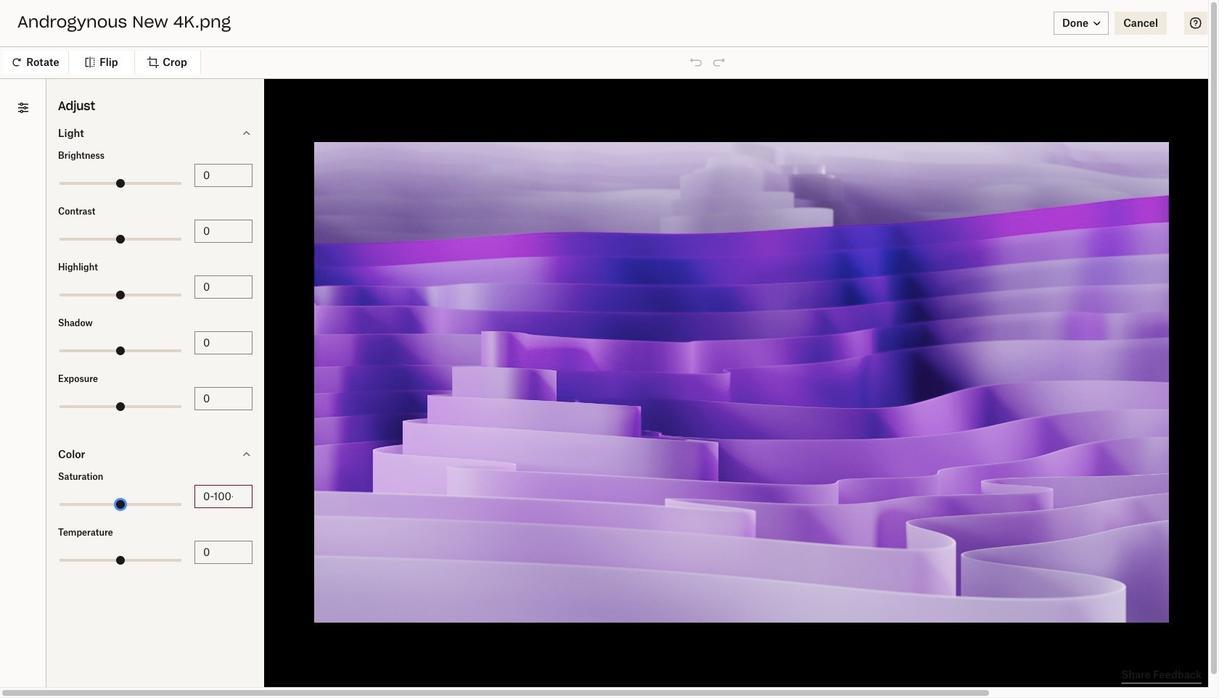 Task type: locate. For each thing, give the bounding box(es) containing it.
image - 04-pink_orange_lm-4k.png 12/5/2023, 2:20:14 pm image
[[310, 522, 431, 643]]

list
[[0, 79, 174, 301]]

None number field
[[203, 167, 244, 183], [203, 223, 244, 239], [203, 279, 244, 295], [203, 335, 244, 351], [203, 391, 244, 407], [203, 489, 244, 505], [203, 545, 244, 561], [203, 167, 244, 183], [203, 223, 244, 239], [203, 279, 244, 295], [203, 335, 244, 351], [203, 391, 244, 407], [203, 489, 244, 505], [203, 545, 244, 561]]

image - transneutral_4k.png 12/5/2023, 2:23:34 pm image
[[186, 273, 307, 394]]

image - 08-green_blue_dm-4k.png 12/5/2023, 2:19:30 pm image
[[558, 646, 680, 699]]

image - 01-purple_lm-4k.png 12/5/2023, 2:20:08 pm image
[[434, 522, 555, 643]]

image - 02-green_blue_lm-4k.png 12/5/2023, 2:20:03 pm image
[[682, 522, 804, 643]]

image - 05-orange_dm-4k.png 12/5/2023, 2:19:50 pm image
[[1055, 522, 1176, 643]]

image - androgynous new 4k.png 12/5/2023, 2:22:18 pm image
[[1055, 273, 1176, 394]]

tab list
[[186, 203, 429, 226], [446, 203, 609, 226]]

None range field
[[60, 182, 181, 185], [60, 238, 181, 241], [60, 294, 181, 297], [60, 349, 181, 352], [60, 405, 181, 408], [60, 503, 181, 506], [60, 559, 181, 562], [60, 182, 181, 185], [60, 238, 181, 241], [60, 294, 181, 297], [60, 349, 181, 352], [60, 405, 181, 408], [60, 503, 181, 506], [60, 559, 181, 562]]

alert
[[0, 0, 1219, 29]]

image - aspec_4k.png 12/5/2023, 2:22:55 pm image
[[682, 273, 804, 394]]

image - aromanticasexual_4k.png 12/5/2023, 2:21:57 pm image
[[310, 397, 431, 519]]

dialog
[[0, 0, 1219, 699]]

image - 03-blue_purple_dm-4k.png 12/5/2023, 2:20:29 pm image
[[807, 397, 928, 519]]

image - sapphic_4k.png 12/5/2023, 2:21:12 pm image
[[558, 397, 680, 519]]

image - 08-green_blue_lm-4k.png 12/5/2023, 2:19:23 pm image
[[807, 646, 928, 699]]

image - pridewallpaper.png 12/5/2023, 2:22:29 pm image
[[931, 273, 1052, 394]]

image - 07-green_blue_dm-4k.png 12/5/2023, 2:19:26 pm image
[[682, 646, 804, 699]]

1 horizontal spatial tab list
[[446, 203, 609, 226]]

image - 03-blue_purple_lm-4k.png 12/5/2023, 2:20:22 pm image
[[931, 397, 1052, 519]]

0 horizontal spatial tab list
[[186, 203, 429, 226]]

1 tab list from the left
[[186, 203, 429, 226]]

group
[[0, 332, 174, 476]]

image - 03-devhome_dm-4k.png 12/5/2023, 2:19:35 pm image
[[434, 646, 555, 699]]

image - 07-green_blue_lm-4k.png 12/5/2023, 2:19:16 pm image
[[931, 646, 1052, 699]]

image - 02-wave_dm-4k.png 12/5/2023, 2:19:13 pm image
[[1055, 646, 1176, 699]]

list item
[[0, 116, 174, 145]]



Task type: describe. For each thing, give the bounding box(es) containing it.
image - multigender_4k.png 12/5/2023, 2:20:59 pm image
[[682, 397, 804, 519]]

2 tab list from the left
[[446, 203, 609, 226]]

image - 01-purple_dm-4k.png 12/5/2023, 2:20:21 pm image
[[1055, 397, 1176, 519]]

image - 02-green_blue_dm-4k.png 12/5/2023, 2:20:17 pm image
[[186, 522, 307, 643]]

image - multisexual_4k.png 12/5/2023, 2:22:11 pm image
[[186, 397, 307, 519]]

image - transfeminine_4k.png 12/5/2023, 2:22:40 pm image
[[807, 273, 928, 394]]

image - 06-yellow_lm-4k.png 12/5/2023, 2:20:00 pm image
[[807, 522, 928, 643]]

image - 05-orange_lm-4k.png 12/5/2023, 2:19:45 pm image
[[186, 646, 307, 699]]

dropbox image
[[12, 44, 41, 73]]

Photo Zoom Slider range field
[[658, 214, 752, 215]]

image - 03-devhome_lm-4k.png 12/5/2023, 2:19:43 pm image
[[310, 646, 431, 699]]

image - demifluidnew_4k.png 12/5/2023, 2:23:22 pm image
[[434, 273, 555, 394]]

image - transmasculine_4k.png 12/5/2023, 2:23:06 pm image
[[558, 273, 680, 394]]

image - 04-pink_orange_dm-4k.png 12/5/2023, 2:20:04 pm image
[[558, 522, 680, 643]]

image - 06-yellow_dm-4k.png 12/5/2023, 2:19:53 pm image
[[931, 522, 1052, 643]]

image - greenblue.png 12/5/2023, 2:23:30 pm image
[[310, 273, 431, 394]]

image - diamoric_4k.png 12/5/2023, 2:21:27 pm image
[[434, 397, 555, 519]]



Task type: vqa. For each thing, say whether or not it's contained in the screenshot.
topmost All
no



